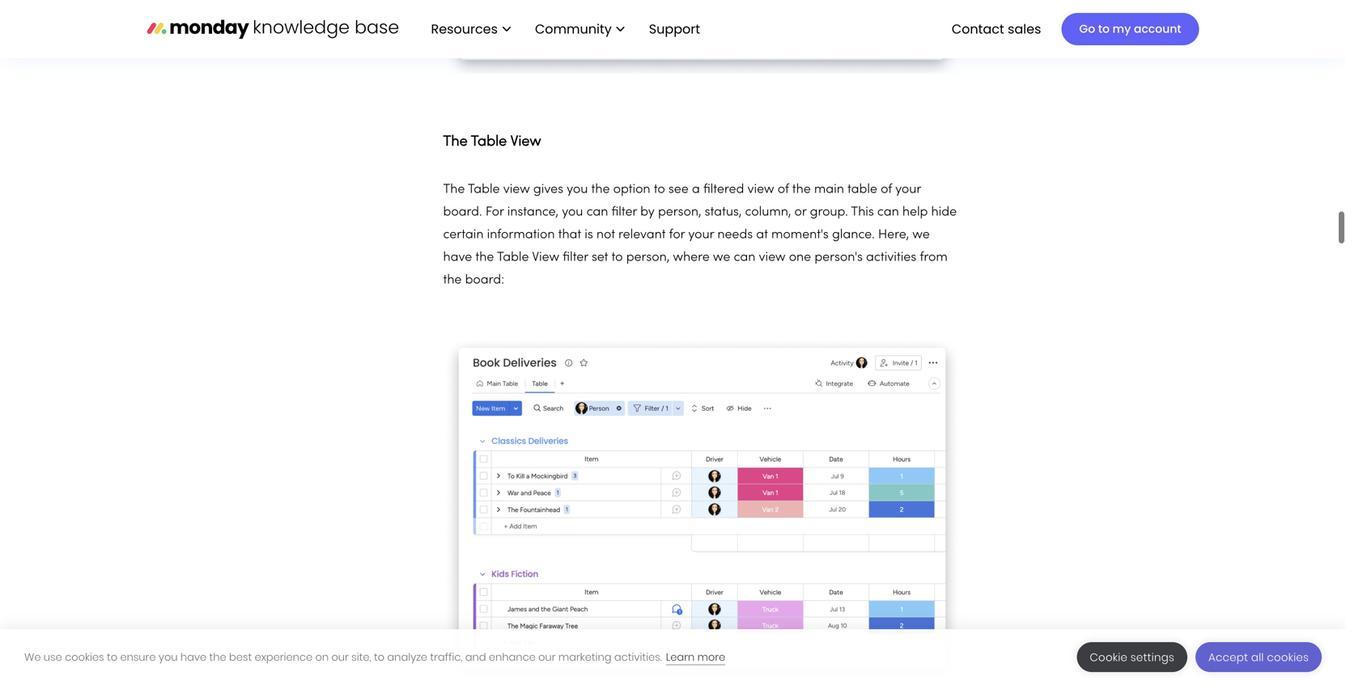Task type: describe. For each thing, give the bounding box(es) containing it.
filtered
[[704, 184, 744, 196]]

1 our from the left
[[332, 651, 349, 665]]

we use cookies to ensure you have the best experience on our site, to analyze traffic, and enhance our marketing activities. learn more
[[24, 651, 726, 665]]

learn more link
[[666, 651, 726, 666]]

board.
[[443, 207, 482, 219]]

marketing
[[559, 651, 612, 665]]

gives
[[534, 184, 564, 196]]

to left see
[[654, 184, 665, 196]]

0 horizontal spatial filter
[[563, 252, 588, 264]]

table for view
[[468, 184, 500, 196]]

the left "board:"
[[443, 275, 462, 287]]

instance,
[[507, 207, 559, 219]]

table for view
[[471, 135, 507, 149]]

2 vertical spatial table
[[497, 252, 529, 264]]

needs
[[718, 229, 753, 241]]

main
[[814, 184, 844, 196]]

person's
[[815, 252, 863, 264]]

accept all cookies
[[1209, 651, 1309, 666]]

information
[[487, 229, 555, 241]]

the up "board:"
[[476, 252, 494, 264]]

not
[[597, 229, 615, 241]]

enhance
[[489, 651, 536, 665]]

learn
[[666, 651, 695, 665]]

2 image image from the top
[[443, 341, 962, 678]]

the table view
[[443, 135, 541, 149]]

hide
[[932, 207, 957, 219]]

go to my account
[[1080, 21, 1182, 37]]

my
[[1113, 21, 1131, 37]]

for
[[486, 207, 504, 219]]

view up column,
[[748, 184, 775, 196]]

go
[[1080, 21, 1096, 37]]

sales
[[1008, 20, 1042, 38]]

the for the table view
[[443, 135, 468, 149]]

view up the instance,
[[503, 184, 530, 196]]

option
[[613, 184, 651, 196]]

the for the table view gives you the option to see a filtered view of the main table of your board. for instance, you can filter by person, status, column, or group. this can help hide certain information that is not relevant for your needs at moment's glance. here, we have the table view filter set to person, where we can view one person's activities from the board:
[[443, 184, 465, 196]]

community link
[[527, 15, 633, 43]]

list containing resources
[[415, 0, 713, 58]]

1 image image from the top
[[443, 0, 962, 74]]

support
[[649, 20, 700, 38]]

1 vertical spatial you
[[562, 207, 583, 219]]

contact
[[952, 20, 1005, 38]]

accept all cookies button
[[1196, 643, 1322, 673]]

site,
[[352, 651, 371, 665]]

set
[[592, 252, 608, 264]]

cookies for all
[[1267, 651, 1309, 666]]

0 vertical spatial filter
[[612, 207, 637, 219]]

the left option
[[592, 184, 610, 196]]

monday.com logo image
[[147, 12, 399, 46]]

settings
[[1131, 651, 1175, 666]]

glance.
[[832, 229, 875, 241]]

see
[[669, 184, 689, 196]]

status,
[[705, 207, 742, 219]]

have inside the table view gives you the option to see a filtered view of the main table of your board. for instance, you can filter by person, status, column, or group. this can help hide certain information that is not relevant for your needs at moment's glance. here, we have the table view filter set to person, where we can view one person's activities from the board:
[[443, 252, 472, 264]]

ensure
[[120, 651, 156, 665]]

column,
[[745, 207, 791, 219]]

resources
[[431, 20, 498, 38]]

contact sales link
[[944, 15, 1050, 43]]

to left ensure
[[107, 651, 117, 665]]



Task type: vqa. For each thing, say whether or not it's contained in the screenshot.
well!
no



Task type: locate. For each thing, give the bounding box(es) containing it.
the
[[592, 184, 610, 196], [793, 184, 811, 196], [476, 252, 494, 264], [443, 275, 462, 287], [209, 651, 226, 665]]

you right ensure
[[159, 651, 178, 665]]

dialog containing cookie settings
[[0, 630, 1347, 686]]

experience
[[255, 651, 313, 665]]

from
[[920, 252, 948, 264]]

1 the from the top
[[443, 135, 468, 149]]

we down 'needs' at the top of page
[[713, 252, 731, 264]]

2 of from the left
[[881, 184, 892, 196]]

2 cookies from the left
[[1267, 651, 1309, 666]]

1 vertical spatial your
[[689, 229, 714, 241]]

help
[[903, 207, 928, 219]]

person,
[[658, 207, 702, 219], [626, 252, 670, 264]]

2 our from the left
[[539, 651, 556, 665]]

have left best in the bottom of the page
[[180, 651, 207, 665]]

dialog
[[0, 630, 1347, 686]]

cookies
[[65, 651, 104, 665], [1267, 651, 1309, 666]]

one
[[789, 252, 811, 264]]

1 horizontal spatial we
[[913, 229, 930, 241]]

filter down that
[[563, 252, 588, 264]]

0 horizontal spatial of
[[778, 184, 789, 196]]

cookies right use
[[65, 651, 104, 665]]

can
[[587, 207, 608, 219], [878, 207, 899, 219], [734, 252, 756, 264]]

0 vertical spatial we
[[913, 229, 930, 241]]

to right go
[[1099, 21, 1110, 37]]

to
[[1099, 21, 1110, 37], [654, 184, 665, 196], [612, 252, 623, 264], [107, 651, 117, 665], [374, 651, 385, 665]]

1 of from the left
[[778, 184, 789, 196]]

0 horizontal spatial your
[[689, 229, 714, 241]]

1 horizontal spatial have
[[443, 252, 472, 264]]

to inside main element
[[1099, 21, 1110, 37]]

all
[[1252, 651, 1264, 666]]

this
[[851, 207, 874, 219]]

a
[[692, 184, 700, 196]]

go to my account link
[[1062, 13, 1200, 45]]

person, down relevant
[[626, 252, 670, 264]]

2 vertical spatial you
[[159, 651, 178, 665]]

1 cookies from the left
[[65, 651, 104, 665]]

that
[[558, 229, 581, 241]]

0 horizontal spatial our
[[332, 651, 349, 665]]

view down at
[[759, 252, 786, 264]]

activities.
[[614, 651, 662, 665]]

analyze
[[387, 651, 428, 665]]

more
[[698, 651, 726, 665]]

filter left "by"
[[612, 207, 637, 219]]

0 vertical spatial you
[[567, 184, 588, 196]]

on
[[315, 651, 329, 665]]

the inside the table view gives you the option to see a filtered view of the main table of your board. for instance, you can filter by person, status, column, or group. this can help hide certain information that is not relevant for your needs at moment's glance. here, we have the table view filter set to person, where we can view one person's activities from the board:
[[443, 184, 465, 196]]

group.
[[810, 207, 848, 219]]

1 vertical spatial filter
[[563, 252, 588, 264]]

1 vertical spatial have
[[180, 651, 207, 665]]

2 horizontal spatial can
[[878, 207, 899, 219]]

your
[[896, 184, 921, 196], [689, 229, 714, 241]]

traffic,
[[430, 651, 463, 665]]

certain
[[443, 229, 484, 241]]

the
[[443, 135, 468, 149], [443, 184, 465, 196]]

1 vertical spatial table
[[468, 184, 500, 196]]

1 vertical spatial the
[[443, 184, 465, 196]]

accept
[[1209, 651, 1249, 666]]

we
[[24, 651, 41, 665]]

1 horizontal spatial of
[[881, 184, 892, 196]]

0 vertical spatial view
[[511, 135, 541, 149]]

you
[[567, 184, 588, 196], [562, 207, 583, 219], [159, 651, 178, 665]]

0 vertical spatial the
[[443, 135, 468, 149]]

cookie
[[1090, 651, 1128, 666]]

support link
[[641, 15, 713, 43], [649, 20, 705, 38]]

the left best in the bottom of the page
[[209, 651, 226, 665]]

relevant
[[619, 229, 666, 241]]

cookie settings
[[1090, 651, 1175, 666]]

view inside the table view gives you the option to see a filtered view of the main table of your board. for instance, you can filter by person, status, column, or group. this can help hide certain information that is not relevant for your needs at moment's glance. here, we have the table view filter set to person, where we can view one person's activities from the board:
[[532, 252, 560, 264]]

1 horizontal spatial filter
[[612, 207, 637, 219]]

0 vertical spatial image image
[[443, 0, 962, 74]]

of
[[778, 184, 789, 196], [881, 184, 892, 196]]

0 vertical spatial table
[[471, 135, 507, 149]]

contact sales
[[952, 20, 1042, 38]]

activities
[[866, 252, 917, 264]]

the table view gives you the option to see a filtered view of the main table of your board. for instance, you can filter by person, status, column, or group. this can help hide certain information that is not relevant for your needs at moment's glance. here, we have the table view filter set to person, where we can view one person's activities from the board:
[[443, 184, 957, 287]]

table
[[848, 184, 878, 196]]

view
[[503, 184, 530, 196], [748, 184, 775, 196], [759, 252, 786, 264]]

main element
[[415, 0, 1200, 58]]

can up 'here,'
[[878, 207, 899, 219]]

account
[[1134, 21, 1182, 37]]

0 horizontal spatial cookies
[[65, 651, 104, 665]]

cookies right all
[[1267, 651, 1309, 666]]

the up or
[[793, 184, 811, 196]]

1 vertical spatial we
[[713, 252, 731, 264]]

use
[[44, 651, 62, 665]]

we down help
[[913, 229, 930, 241]]

of up column,
[[778, 184, 789, 196]]

to right the site,
[[374, 651, 385, 665]]

is
[[585, 229, 593, 241]]

and
[[465, 651, 486, 665]]

to right set
[[612, 252, 623, 264]]

can up not
[[587, 207, 608, 219]]

1 horizontal spatial your
[[896, 184, 921, 196]]

cookie settings button
[[1077, 643, 1188, 673]]

view up gives
[[511, 135, 541, 149]]

1 vertical spatial image image
[[443, 341, 962, 678]]

our right enhance
[[539, 651, 556, 665]]

of right table
[[881, 184, 892, 196]]

list
[[415, 0, 713, 58]]

or
[[795, 207, 807, 219]]

view
[[511, 135, 541, 149], [532, 252, 560, 264]]

resources link
[[423, 15, 519, 43]]

1 vertical spatial view
[[532, 252, 560, 264]]

filter
[[612, 207, 637, 219], [563, 252, 588, 264]]

best
[[229, 651, 252, 665]]

view down that
[[532, 252, 560, 264]]

1 horizontal spatial our
[[539, 651, 556, 665]]

table
[[471, 135, 507, 149], [468, 184, 500, 196], [497, 252, 529, 264]]

can down 'needs' at the top of page
[[734, 252, 756, 264]]

have
[[443, 252, 472, 264], [180, 651, 207, 665]]

have down 'certain'
[[443, 252, 472, 264]]

here,
[[878, 229, 909, 241]]

moment's
[[772, 229, 829, 241]]

0 vertical spatial your
[[896, 184, 921, 196]]

0 horizontal spatial have
[[180, 651, 207, 665]]

cookies inside accept all cookies button
[[1267, 651, 1309, 666]]

where
[[673, 252, 710, 264]]

your right for
[[689, 229, 714, 241]]

board:
[[465, 275, 504, 287]]

for
[[669, 229, 685, 241]]

person, down see
[[658, 207, 702, 219]]

1 horizontal spatial can
[[734, 252, 756, 264]]

our right on
[[332, 651, 349, 665]]

at
[[757, 229, 768, 241]]

you inside dialog
[[159, 651, 178, 665]]

your up help
[[896, 184, 921, 196]]

you up that
[[562, 207, 583, 219]]

2 the from the top
[[443, 184, 465, 196]]

our
[[332, 651, 349, 665], [539, 651, 556, 665]]

0 vertical spatial have
[[443, 252, 472, 264]]

0 vertical spatial person,
[[658, 207, 702, 219]]

we
[[913, 229, 930, 241], [713, 252, 731, 264]]

image image
[[443, 0, 962, 74], [443, 341, 962, 678]]

you right gives
[[567, 184, 588, 196]]

by
[[641, 207, 655, 219]]

0 horizontal spatial we
[[713, 252, 731, 264]]

1 horizontal spatial cookies
[[1267, 651, 1309, 666]]

0 horizontal spatial can
[[587, 207, 608, 219]]

community
[[535, 20, 612, 38]]

1 vertical spatial person,
[[626, 252, 670, 264]]

cookies for use
[[65, 651, 104, 665]]



